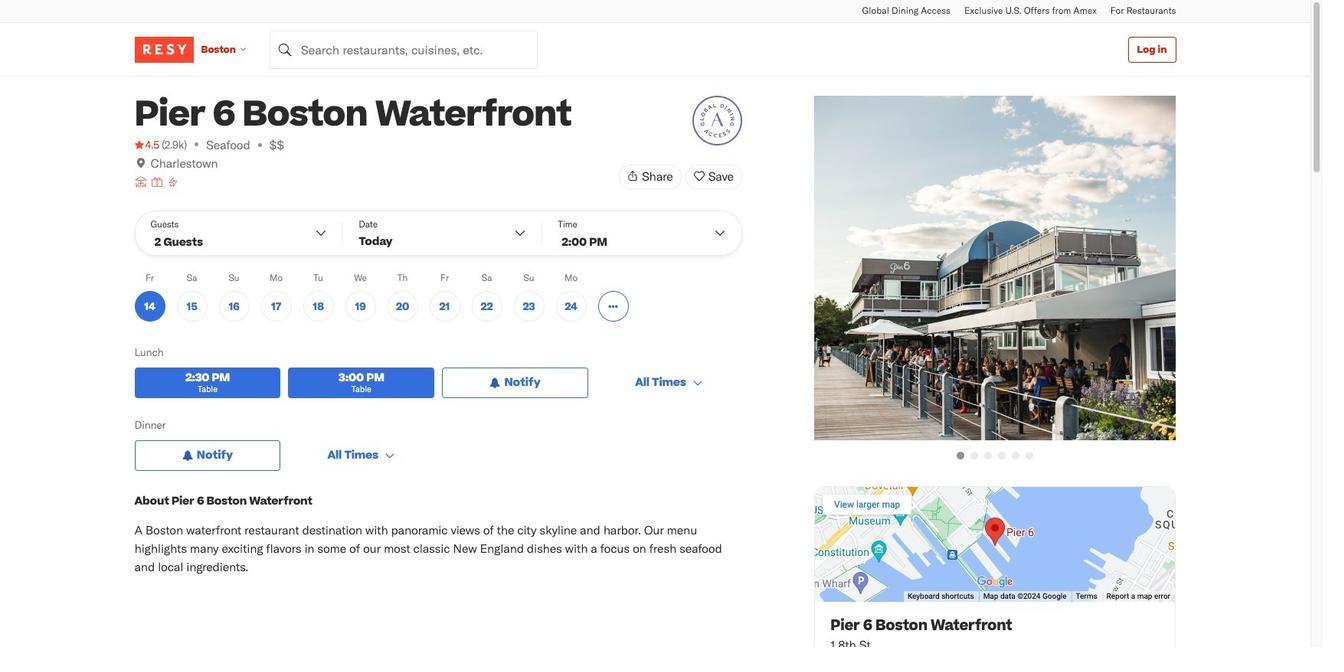 Task type: describe. For each thing, give the bounding box(es) containing it.
Search restaurants, cuisines, etc. text field
[[270, 30, 538, 69]]

4.5 out of 5 stars image
[[135, 137, 159, 153]]



Task type: locate. For each thing, give the bounding box(es) containing it.
None field
[[270, 30, 538, 69]]



Task type: vqa. For each thing, say whether or not it's contained in the screenshot.
field
yes



